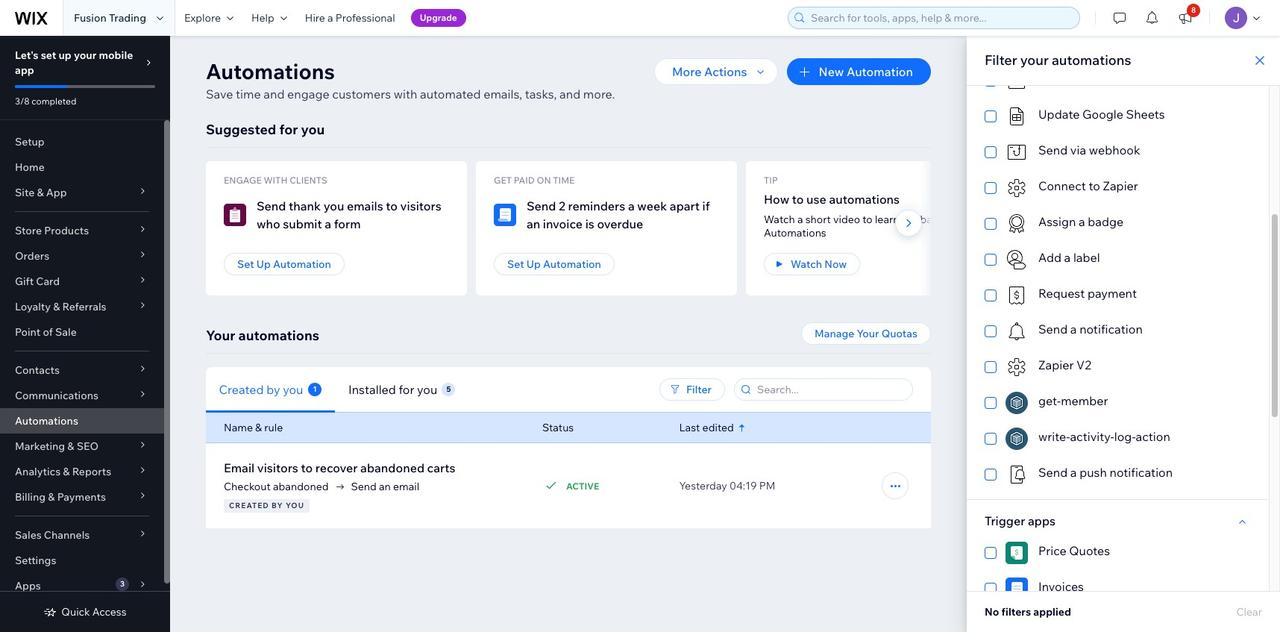 Task type: vqa. For each thing, say whether or not it's contained in the screenshot.
Traffic associated with Traffic by Entry Page
no



Task type: describe. For each thing, give the bounding box(es) containing it.
a for add a label
[[1065, 250, 1071, 265]]

Price Quotes checkbox
[[985, 542, 1251, 564]]

5
[[447, 384, 451, 394]]

set for send thank you emails to visitors who submit a form
[[237, 257, 254, 271]]

1
[[313, 384, 317, 394]]

for for installed
[[399, 382, 414, 397]]

orders button
[[0, 243, 164, 269]]

setup
[[15, 135, 45, 148]]

an inside send 2 reminders a week apart if an invoice is overdue
[[527, 216, 540, 231]]

view summary
[[770, 478, 855, 493]]

store products
[[15, 224, 89, 237]]

your automations
[[206, 327, 319, 344]]

paid
[[514, 175, 535, 186]]

for for suggested
[[279, 121, 298, 138]]

seo
[[77, 440, 99, 453]]

trigger
[[985, 513, 1026, 528]]

sidebar element
[[0, 36, 170, 632]]

2 and from the left
[[560, 87, 581, 101]]

new
[[819, 64, 844, 79]]

a for create a task
[[1079, 71, 1085, 86]]

automations save time and engage customers with automated emails, tasks, and more.
[[206, 58, 615, 101]]

if
[[703, 198, 710, 213]]

& for site
[[37, 186, 44, 199]]

send 2 reminders a week apart if an invoice is overdue
[[527, 198, 710, 231]]

of inside tip how to use automations watch a short video to learn the basics of wix automations
[[953, 213, 963, 226]]

orders
[[15, 249, 49, 263]]

now
[[825, 257, 847, 271]]

edited
[[703, 421, 734, 434]]

last
[[680, 421, 700, 434]]

to left learn
[[863, 213, 873, 226]]

the
[[902, 213, 918, 226]]

apart
[[670, 198, 700, 213]]

set up automation for an
[[507, 257, 601, 271]]

a inside send 2 reminders a week apart if an invoice is overdue
[[628, 198, 635, 213]]

automations for automations save time and engage customers with automated emails, tasks, and more.
[[206, 58, 335, 84]]

assign a badge
[[1039, 214, 1124, 229]]

with
[[264, 175, 288, 186]]

Update Google Sheets checkbox
[[985, 105, 1251, 128]]

get-member
[[1039, 393, 1109, 408]]

help button
[[243, 0, 296, 36]]

wix
[[966, 213, 984, 226]]

send thank you emails to visitors who submit a form
[[257, 198, 442, 231]]

member
[[1061, 393, 1109, 408]]

channels
[[44, 528, 90, 542]]

automations for automations
[[15, 414, 78, 428]]

suggested
[[206, 121, 276, 138]]

store products button
[[0, 218, 164, 243]]

quick
[[61, 605, 90, 619]]

apps
[[15, 579, 41, 593]]

zapier v2
[[1039, 357, 1092, 372]]

settings link
[[0, 548, 164, 573]]

hire
[[305, 11, 325, 25]]

Connect to Zapier checkbox
[[985, 177, 1251, 199]]

Request payment checkbox
[[985, 284, 1251, 307]]

send a notification
[[1039, 322, 1143, 337]]

category image for add a label
[[1006, 248, 1028, 271]]

1 and from the left
[[264, 87, 285, 101]]

created
[[219, 382, 264, 397]]

use
[[807, 192, 827, 207]]

Send a notification checkbox
[[985, 320, 1251, 343]]

point
[[15, 325, 41, 339]]

Send via webhook checkbox
[[985, 141, 1251, 163]]

new automation button
[[788, 58, 931, 85]]

tab list containing created by you
[[206, 367, 575, 412]]

category image for assign a badge
[[1006, 213, 1028, 235]]

write-
[[1039, 429, 1070, 444]]

add
[[1039, 250, 1062, 265]]

filters
[[1002, 605, 1031, 619]]

set for send 2 reminders a week apart if an invoice is overdue
[[507, 257, 524, 271]]

manage
[[815, 327, 855, 340]]

manage your quotas button
[[801, 322, 931, 345]]

installed
[[348, 382, 396, 397]]

& for billing
[[48, 490, 55, 504]]

get paid on time
[[494, 175, 575, 186]]

gift
[[15, 275, 34, 288]]

engage with clients
[[224, 175, 327, 186]]

invoices
[[1039, 579, 1084, 594]]

automation for send 2 reminders a week apart if an invoice is overdue
[[543, 257, 601, 271]]

engage
[[224, 175, 262, 186]]

created by you
[[219, 382, 304, 397]]

list containing how to use automations
[[206, 161, 1278, 296]]

via
[[1071, 143, 1087, 157]]

help
[[251, 11, 274, 25]]

send for send thank you emails to visitors who submit a form
[[257, 198, 286, 213]]

reminders
[[568, 198, 626, 213]]

watch inside watch now button
[[791, 257, 822, 271]]

2
[[559, 198, 566, 213]]

action
[[1136, 429, 1171, 444]]

to inside checkbox
[[1089, 178, 1101, 193]]

Search... field
[[753, 379, 908, 400]]

communications
[[15, 389, 99, 402]]

& for loyalty
[[53, 300, 60, 313]]

0 vertical spatial automations
[[1052, 51, 1132, 69]]

get-member checkbox
[[985, 392, 1251, 414]]

hire a professional
[[305, 11, 395, 25]]

notification inside checkbox
[[1110, 465, 1173, 480]]

price quotes
[[1039, 543, 1110, 558]]

google
[[1083, 107, 1124, 122]]

gift card button
[[0, 269, 164, 294]]

form
[[334, 216, 361, 231]]

quotas
[[882, 327, 918, 340]]

automated
[[420, 87, 481, 101]]

sales channels
[[15, 528, 90, 542]]

you for suggested
[[301, 121, 325, 138]]

more actions button
[[654, 58, 779, 85]]

webhook
[[1089, 143, 1141, 157]]

checkout
[[224, 480, 271, 493]]

v2
[[1077, 357, 1092, 372]]

loyalty
[[15, 300, 51, 313]]

filter for filter
[[687, 383, 712, 396]]

a for assign a badge
[[1079, 214, 1086, 229]]

04:19
[[730, 479, 757, 493]]

automation inside 'button'
[[847, 64, 913, 79]]

automations inside tip how to use automations watch a short video to learn the basics of wix automations
[[829, 192, 900, 207]]

set
[[41, 49, 56, 62]]

sheets
[[1126, 107, 1165, 122]]

badge
[[1088, 214, 1124, 229]]

send for send an email
[[351, 480, 377, 493]]

yesterday 04:19 pm
[[680, 479, 776, 493]]

site
[[15, 186, 35, 199]]

automations inside tip how to use automations watch a short video to learn the basics of wix automations
[[764, 226, 827, 240]]

tip how to use automations watch a short video to learn the basics of wix automations
[[764, 175, 984, 240]]

zapier inside 'checkbox'
[[1039, 357, 1074, 372]]

send a push notification
[[1039, 465, 1173, 480]]

category image for request payment
[[1006, 284, 1028, 307]]

category image for send 2 reminders a week apart if an invoice is overdue
[[494, 204, 516, 226]]

summary
[[801, 478, 855, 493]]

time
[[236, 87, 261, 101]]

category image for send a notification
[[1006, 320, 1028, 343]]

write-activity-log-action
[[1039, 429, 1171, 444]]

contacts button
[[0, 357, 164, 383]]

checkout abandoned
[[224, 480, 329, 493]]



Task type: locate. For each thing, give the bounding box(es) containing it.
watch left 'now'
[[791, 257, 822, 271]]

rule
[[264, 421, 283, 434]]

analytics & reports button
[[0, 459, 164, 484]]

you inside the "send thank you emails to visitors who submit a form"
[[324, 198, 344, 213]]

send via webhook
[[1039, 143, 1141, 157]]

1 vertical spatial watch
[[791, 257, 822, 271]]

1 horizontal spatial up
[[527, 257, 541, 271]]

more actions
[[672, 64, 747, 79]]

set up automation for submit
[[237, 257, 331, 271]]

0 horizontal spatial visitors
[[257, 460, 298, 475]]

1 horizontal spatial your
[[857, 327, 879, 340]]

send down write-
[[1039, 465, 1068, 480]]

category image up trigger apps
[[1006, 463, 1028, 486]]

filter up last edited
[[687, 383, 712, 396]]

for right "installed"
[[399, 382, 414, 397]]

1 set up automation from the left
[[237, 257, 331, 271]]

1 vertical spatial an
[[379, 480, 391, 493]]

visitors right emails
[[400, 198, 442, 213]]

on
[[537, 175, 551, 186]]

completed
[[32, 96, 76, 107]]

2 set up automation from the left
[[507, 257, 601, 271]]

and right time
[[264, 87, 285, 101]]

automations link
[[0, 408, 164, 434]]

automations up by
[[238, 327, 319, 344]]

1 vertical spatial abandoned
[[273, 480, 329, 493]]

& for name
[[255, 421, 262, 434]]

1 vertical spatial notification
[[1110, 465, 1173, 480]]

category image left update
[[1006, 105, 1028, 128]]

1 vertical spatial of
[[43, 325, 53, 339]]

a inside "create a task" checkbox
[[1079, 71, 1085, 86]]

1 horizontal spatial an
[[527, 216, 540, 231]]

1 horizontal spatial visitors
[[400, 198, 442, 213]]

to left the recover
[[301, 460, 313, 475]]

set up automation button for submit
[[224, 253, 345, 275]]

a inside the "send thank you emails to visitors who submit a form"
[[325, 216, 331, 231]]

a for hire a professional
[[328, 11, 333, 25]]

a for send a notification
[[1071, 322, 1077, 337]]

upgrade
[[420, 12, 457, 23]]

notification inside option
[[1080, 322, 1143, 337]]

a inside send a push notification checkbox
[[1071, 465, 1077, 480]]

abandoned up send an email
[[360, 460, 425, 475]]

1 vertical spatial zapier
[[1039, 357, 1074, 372]]

Add a label checkbox
[[985, 248, 1251, 271]]

0 vertical spatial notification
[[1080, 322, 1143, 337]]

last edited
[[680, 421, 734, 434]]

activity-
[[1070, 429, 1115, 444]]

a inside assign a badge checkbox
[[1079, 214, 1086, 229]]

category image left request in the top right of the page
[[1006, 284, 1028, 307]]

to right connect
[[1089, 178, 1101, 193]]

set up automation button for an
[[494, 253, 615, 275]]

point of sale link
[[0, 319, 164, 345]]

2 up from the left
[[527, 257, 541, 271]]

send inside the "send thank you emails to visitors who submit a form"
[[257, 198, 286, 213]]

card
[[36, 275, 60, 288]]

2 vertical spatial automations
[[238, 327, 319, 344]]

category image left assign
[[1006, 213, 1028, 235]]

site & app
[[15, 186, 67, 199]]

category image left send a notification
[[1006, 320, 1028, 343]]

tasks,
[[525, 87, 557, 101]]

actions
[[704, 64, 747, 79]]

set up automation button down who
[[224, 253, 345, 275]]

your inside let's set up your mobile app
[[74, 49, 96, 62]]

a inside add a label checkbox
[[1065, 250, 1071, 265]]

filter down search for tools, apps, help & more... field
[[985, 51, 1018, 69]]

1 vertical spatial automations
[[764, 226, 827, 240]]

payments
[[57, 490, 106, 504]]

a inside hire a professional link
[[328, 11, 333, 25]]

automations up time
[[206, 58, 335, 84]]

3
[[120, 579, 125, 589]]

your left quotas
[[857, 327, 879, 340]]

for inside tab list
[[399, 382, 414, 397]]

to inside the "send thank you emails to visitors who submit a form"
[[386, 198, 398, 213]]

you down engage on the top of the page
[[301, 121, 325, 138]]

& for marketing
[[67, 440, 74, 453]]

2 horizontal spatial automations
[[1052, 51, 1132, 69]]

point of sale
[[15, 325, 77, 339]]

you left 5
[[417, 382, 438, 397]]

set up automation button down invoice
[[494, 253, 615, 275]]

send up who
[[257, 198, 286, 213]]

you up form
[[324, 198, 344, 213]]

& right billing
[[48, 490, 55, 504]]

pm
[[759, 479, 776, 493]]

an left invoice
[[527, 216, 540, 231]]

& right loyalty
[[53, 300, 60, 313]]

2 horizontal spatial automations
[[764, 226, 827, 240]]

send down request in the top right of the page
[[1039, 322, 1068, 337]]

you for send
[[324, 198, 344, 213]]

0 vertical spatial visitors
[[400, 198, 442, 213]]

automation down invoice
[[543, 257, 601, 271]]

by
[[267, 382, 281, 397]]

app
[[46, 186, 67, 199]]

abandoned up you
[[273, 480, 329, 493]]

watch down how
[[764, 213, 795, 226]]

manage your quotas
[[815, 327, 918, 340]]

quotes
[[1070, 543, 1110, 558]]

a inside send a notification option
[[1071, 322, 1077, 337]]

let's set up your mobile app
[[15, 49, 133, 77]]

of left wix
[[953, 213, 963, 226]]

request payment
[[1039, 286, 1137, 301]]

of inside 'sidebar' element
[[43, 325, 53, 339]]

0 horizontal spatial your
[[206, 327, 235, 344]]

1 vertical spatial visitors
[[257, 460, 298, 475]]

Send a push notification checkbox
[[985, 463, 1251, 486]]

trigger apps
[[985, 513, 1056, 528]]

category image for get-member
[[1006, 392, 1028, 414]]

emails
[[347, 198, 383, 213]]

write-activity-log-action checkbox
[[985, 428, 1251, 450]]

send for send a notification
[[1039, 322, 1068, 337]]

set up automation down who
[[237, 257, 331, 271]]

8
[[1192, 5, 1196, 15]]

a left form
[[325, 216, 331, 231]]

2 your from the left
[[857, 327, 879, 340]]

email visitors to recover abandoned carts
[[224, 460, 456, 475]]

send inside checkbox
[[1039, 465, 1068, 480]]

automations up video
[[829, 192, 900, 207]]

update
[[1039, 107, 1080, 122]]

filter
[[985, 51, 1018, 69], [687, 383, 712, 396]]

category image for zapier v2
[[1006, 356, 1028, 378]]

a left push
[[1071, 465, 1077, 480]]

automations inside automations save time and engage customers with automated emails, tasks, and more.
[[206, 58, 335, 84]]

0 horizontal spatial your
[[74, 49, 96, 62]]

2 vertical spatial automations
[[15, 414, 78, 428]]

Zapier V2 checkbox
[[985, 356, 1251, 378]]

gift card
[[15, 275, 60, 288]]

send down the email visitors to recover abandoned carts
[[351, 480, 377, 493]]

0 vertical spatial zapier
[[1103, 178, 1139, 193]]

automations up watch now button
[[764, 226, 827, 240]]

zapier inside checkbox
[[1103, 178, 1139, 193]]

send left via
[[1039, 143, 1068, 157]]

up for send 2 reminders a week apart if an invoice is overdue
[[527, 257, 541, 271]]

category image for invoices
[[1006, 578, 1028, 600]]

category image left zapier v2
[[1006, 356, 1028, 378]]

list
[[206, 161, 1278, 296]]

watch now
[[791, 257, 847, 271]]

a right hire
[[328, 11, 333, 25]]

to left 'use'
[[792, 192, 804, 207]]

1 horizontal spatial zapier
[[1103, 178, 1139, 193]]

quick access
[[61, 605, 127, 619]]

home
[[15, 160, 45, 174]]

1 horizontal spatial automations
[[206, 58, 335, 84]]

filter your automations
[[985, 51, 1132, 69]]

category image left get-
[[1006, 392, 1028, 414]]

zapier left v2
[[1039, 357, 1074, 372]]

& left rule
[[255, 421, 262, 434]]

category image inside list
[[224, 204, 246, 226]]

0 vertical spatial abandoned
[[360, 460, 425, 475]]

short
[[806, 213, 831, 226]]

1 horizontal spatial set up automation button
[[494, 253, 615, 275]]

0 horizontal spatial set
[[237, 257, 254, 271]]

watch inside tip how to use automations watch a short video to learn the basics of wix automations
[[764, 213, 795, 226]]

1 set up automation button from the left
[[224, 253, 345, 275]]

& left reports
[[63, 465, 70, 478]]

0 vertical spatial automations
[[206, 58, 335, 84]]

1 vertical spatial automations
[[829, 192, 900, 207]]

explore
[[184, 11, 221, 25]]

up for send thank you emails to visitors who submit a form
[[257, 257, 271, 271]]

a right add
[[1065, 250, 1071, 265]]

Assign a badge checkbox
[[985, 213, 1251, 235]]

sales
[[15, 528, 42, 542]]

your inside button
[[857, 327, 879, 340]]

1 horizontal spatial of
[[953, 213, 963, 226]]

1 horizontal spatial set up automation
[[507, 257, 601, 271]]

0 horizontal spatial set up automation button
[[224, 253, 345, 275]]

send inside send 2 reminders a week apart if an invoice is overdue
[[527, 198, 556, 213]]

a left badge
[[1079, 214, 1086, 229]]

& right site
[[37, 186, 44, 199]]

0 horizontal spatial and
[[264, 87, 285, 101]]

Invoices checkbox
[[985, 578, 1251, 600]]

referrals
[[62, 300, 106, 313]]

up
[[257, 257, 271, 271], [527, 257, 541, 271]]

category image down trigger apps
[[1006, 542, 1028, 564]]

send for send 2 reminders a week apart if an invoice is overdue
[[527, 198, 556, 213]]

an left email
[[379, 480, 391, 493]]

new automation
[[819, 64, 913, 79]]

a left task
[[1079, 71, 1085, 86]]

a inside tip how to use automations watch a short video to learn the basics of wix automations
[[798, 213, 803, 226]]

to right emails
[[386, 198, 398, 213]]

category image left add
[[1006, 248, 1028, 271]]

0 horizontal spatial of
[[43, 325, 53, 339]]

notification down the action
[[1110, 465, 1173, 480]]

2 set from the left
[[507, 257, 524, 271]]

0 vertical spatial an
[[527, 216, 540, 231]]

0 horizontal spatial an
[[379, 480, 391, 493]]

let's
[[15, 49, 38, 62]]

send left the 2
[[527, 198, 556, 213]]

1 horizontal spatial and
[[560, 87, 581, 101]]

category image
[[494, 204, 516, 226], [1006, 213, 1028, 235], [1006, 248, 1028, 271], [1006, 320, 1028, 343], [1006, 428, 1028, 450], [1006, 463, 1028, 486], [1006, 542, 1028, 564]]

category image left connect
[[1006, 177, 1028, 199]]

& for analytics
[[63, 465, 70, 478]]

category image for price quotes
[[1006, 542, 1028, 564]]

0 horizontal spatial automations
[[238, 327, 319, 344]]

2 horizontal spatial automation
[[847, 64, 913, 79]]

a left short
[[798, 213, 803, 226]]

send for send a push notification
[[1039, 465, 1068, 480]]

a for send a push notification
[[1071, 465, 1077, 480]]

filter inside button
[[687, 383, 712, 396]]

and
[[264, 87, 285, 101], [560, 87, 581, 101]]

automations up task
[[1052, 51, 1132, 69]]

notification down request payment checkbox
[[1080, 322, 1143, 337]]

create
[[1039, 71, 1076, 86]]

learn
[[875, 213, 900, 226]]

basics
[[920, 213, 951, 226]]

automation for send thank you emails to visitors who submit a form
[[273, 257, 331, 271]]

1 horizontal spatial automation
[[543, 257, 601, 271]]

request
[[1039, 286, 1085, 301]]

thank
[[289, 198, 321, 213]]

zapier down 'send via webhook' option
[[1103, 178, 1139, 193]]

category image for send thank you emails to visitors who submit a form
[[224, 204, 246, 226]]

0 horizontal spatial automation
[[273, 257, 331, 271]]

category image for write-activity-log-action
[[1006, 428, 1028, 450]]

set up automation down invoice
[[507, 257, 601, 271]]

1 vertical spatial filter
[[687, 383, 712, 396]]

category image left who
[[224, 204, 246, 226]]

for
[[279, 121, 298, 138], [399, 382, 414, 397]]

for down engage on the top of the page
[[279, 121, 298, 138]]

save
[[206, 87, 233, 101]]

category image
[[1006, 105, 1028, 128], [1006, 141, 1028, 163], [1006, 177, 1028, 199], [224, 204, 246, 226], [1006, 284, 1028, 307], [1006, 356, 1028, 378], [1006, 392, 1028, 414], [1006, 578, 1028, 600]]

reports
[[72, 465, 111, 478]]

1 your from the left
[[206, 327, 235, 344]]

category image for update google sheets
[[1006, 105, 1028, 128]]

&
[[37, 186, 44, 199], [53, 300, 60, 313], [255, 421, 262, 434], [67, 440, 74, 453], [63, 465, 70, 478], [48, 490, 55, 504]]

category image for send a push notification
[[1006, 463, 1028, 486]]

0 horizontal spatial for
[[279, 121, 298, 138]]

0 horizontal spatial zapier
[[1039, 357, 1074, 372]]

loyalty & referrals button
[[0, 294, 164, 319]]

marketing
[[15, 440, 65, 453]]

0 horizontal spatial set up automation
[[237, 257, 331, 271]]

fusion trading
[[74, 11, 146, 25]]

analytics & reports
[[15, 465, 111, 478]]

and left more.
[[560, 87, 581, 101]]

category image up filters
[[1006, 578, 1028, 600]]

category image left via
[[1006, 141, 1028, 163]]

a left week at the top
[[628, 198, 635, 213]]

category image left write-
[[1006, 428, 1028, 450]]

category image for send via webhook
[[1006, 141, 1028, 163]]

tab list
[[206, 367, 575, 412]]

a up zapier v2
[[1071, 322, 1077, 337]]

customers
[[332, 87, 391, 101]]

1 vertical spatial for
[[399, 382, 414, 397]]

zapier
[[1103, 178, 1139, 193], [1039, 357, 1074, 372]]

automation down submit
[[273, 257, 331, 271]]

1 up from the left
[[257, 257, 271, 271]]

send for send via webhook
[[1039, 143, 1068, 157]]

0 horizontal spatial abandoned
[[273, 480, 329, 493]]

2 set up automation button from the left
[[494, 253, 615, 275]]

1 set from the left
[[237, 257, 254, 271]]

no filters applied
[[985, 605, 1071, 619]]

automations up marketing
[[15, 414, 78, 428]]

1 horizontal spatial set
[[507, 257, 524, 271]]

your up the create
[[1021, 51, 1049, 69]]

automation right new
[[847, 64, 913, 79]]

category image for connect to zapier
[[1006, 177, 1028, 199]]

visitors up the checkout abandoned
[[257, 460, 298, 475]]

0 horizontal spatial up
[[257, 257, 271, 271]]

you right by
[[283, 382, 304, 397]]

Search for tools, apps, help & more... field
[[807, 7, 1075, 28]]

created
[[229, 501, 269, 510]]

is
[[586, 216, 595, 231]]

0 horizontal spatial automations
[[15, 414, 78, 428]]

set up automation button
[[224, 253, 345, 275], [494, 253, 615, 275]]

& left seo
[[67, 440, 74, 453]]

0 vertical spatial of
[[953, 213, 963, 226]]

your up created
[[206, 327, 235, 344]]

suggested for you
[[206, 121, 325, 138]]

billing
[[15, 490, 46, 504]]

1 horizontal spatial your
[[1021, 51, 1049, 69]]

automations inside 'sidebar' element
[[15, 414, 78, 428]]

name & rule
[[224, 421, 283, 434]]

you
[[286, 501, 304, 510]]

0 horizontal spatial filter
[[687, 383, 712, 396]]

Create a task checkbox
[[985, 69, 1251, 92]]

visitors inside the "send thank you emails to visitors who submit a form"
[[400, 198, 442, 213]]

task
[[1088, 71, 1111, 86]]

1 horizontal spatial abandoned
[[360, 460, 425, 475]]

you for installed
[[417, 382, 438, 397]]

of left sale on the left of page
[[43, 325, 53, 339]]

your right up
[[74, 49, 96, 62]]

1 horizontal spatial filter
[[985, 51, 1018, 69]]

0 vertical spatial filter
[[985, 51, 1018, 69]]

created by you
[[229, 501, 304, 510]]

view
[[770, 478, 798, 493]]

1 horizontal spatial for
[[399, 382, 414, 397]]

0 vertical spatial for
[[279, 121, 298, 138]]

0 vertical spatial watch
[[764, 213, 795, 226]]

you for created
[[283, 382, 304, 397]]

assign
[[1039, 214, 1076, 229]]

filter for filter your automations
[[985, 51, 1018, 69]]

1 horizontal spatial automations
[[829, 192, 900, 207]]

category image down get
[[494, 204, 516, 226]]



